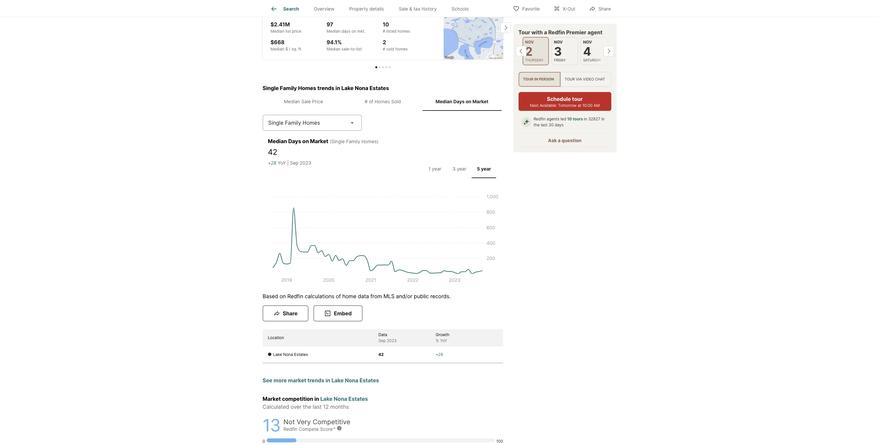 Task type: vqa. For each thing, say whether or not it's contained in the screenshot.
the top 7
no



Task type: describe. For each thing, give the bounding box(es) containing it.
data
[[358, 293, 369, 300]]

at
[[578, 103, 581, 108]]

nov for 2
[[525, 40, 534, 45]]

neighborhood
[[321, 5, 352, 11]]

in the last 30 days
[[534, 117, 605, 127]]

year for 1 year
[[432, 166, 441, 172]]

redfin compete score ™
[[283, 426, 335, 432]]

not very competitive
[[283, 418, 350, 426]]

location
[[268, 335, 284, 340]]

next
[[530, 103, 539, 108]]

1 year tab
[[423, 161, 447, 177]]

sale inside tab
[[301, 99, 311, 104]]

4
[[583, 44, 591, 59]]

family for single family homes trends in lake nona estates
[[280, 85, 297, 91]]

42 inside median days on market (single family homes) 42
[[268, 148, 277, 157]]

sale-
[[342, 46, 351, 51]]

homes for 2
[[395, 46, 408, 51]]

ft.
[[298, 46, 302, 51]]

embed button
[[314, 306, 363, 322]]

sale & tax history tab
[[391, 1, 444, 17]]

property
[[349, 6, 368, 12]]

out
[[567, 6, 575, 11]]

price
[[312, 99, 323, 104]]

favorite button
[[507, 1, 545, 15]]

2 # sold homes
[[383, 39, 408, 51]]

property details tab
[[342, 1, 391, 17]]

lake inside market competition in lake nona estates calculated over the last 12 months
[[320, 396, 333, 403]]

nov 2 thursday
[[525, 40, 543, 62]]

the inside market competition in lake nona estates calculated over the last 12 months
[[303, 404, 311, 410]]

am
[[594, 103, 600, 108]]

competitive
[[313, 418, 350, 426]]

+28 for +28
[[436, 352, 443, 357]]

1
[[428, 166, 431, 172]]

sep inside "data sep 2023"
[[378, 338, 386, 343]]

$668 median $ / sq. ft.
[[271, 39, 302, 51]]

on inside 97 median days on mkt.
[[352, 29, 356, 34]]

x-out
[[563, 6, 575, 11]]

$2.41m median list price
[[271, 21, 301, 34]]

3 inside tab
[[453, 166, 456, 172]]

12
[[323, 404, 329, 410]]

0 horizontal spatial a
[[544, 29, 547, 36]]

schools tab
[[444, 1, 476, 17]]

market competition in lake nona estates calculated over the last 12 months
[[263, 396, 368, 410]]

1 vertical spatial 10
[[567, 117, 572, 122]]

94.1% median sale-to-list
[[327, 39, 362, 51]]

market inside market competition in lake nona estates calculated over the last 12 months
[[263, 396, 281, 403]]

redfin left agents
[[534, 117, 546, 122]]

30
[[549, 123, 554, 127]]

calculations
[[305, 293, 334, 300]]

32827
[[588, 117, 600, 122]]

single for single family homes
[[268, 120, 283, 126]]

1 horizontal spatial share button
[[584, 1, 616, 15]]

x-out button
[[548, 1, 581, 15]]

3 inside nov 3 friday
[[554, 44, 562, 59]]

tour for tour with a redfin premier agent
[[518, 29, 530, 36]]

from
[[370, 293, 382, 300]]

|
[[287, 160, 289, 166]]

+28 yoy | sep 2023
[[268, 160, 311, 166]]

median sale price
[[284, 99, 323, 104]]

# for 2
[[383, 46, 385, 51]]

redfin up nov 3 friday
[[548, 29, 565, 36]]

public
[[414, 293, 429, 300]]

2 inside '2 # sold homes'
[[383, 39, 386, 46]]

slide 1 dot image
[[375, 66, 377, 68]]

0 vertical spatial sep
[[290, 160, 298, 166]]

score
[[320, 426, 333, 432]]

1 vertical spatial 42
[[378, 352, 384, 357]]

not
[[283, 418, 295, 426]]

1 vertical spatial share button
[[263, 306, 308, 322]]

days for median days on market
[[453, 99, 465, 104]]

1 vertical spatial next image
[[603, 46, 614, 57]]

(single
[[330, 139, 345, 144]]

10:00
[[582, 103, 593, 108]]

3 year tab
[[447, 161, 472, 177]]

slide 5 dot image
[[388, 66, 390, 68]]

1 vertical spatial lake nona estates link
[[320, 396, 368, 403]]

days for median days on market (single family homes) 42
[[288, 138, 301, 145]]

ask a question link
[[548, 138, 581, 143]]

sale inside 'tab'
[[399, 6, 408, 12]]

question
[[562, 138, 581, 143]]

person
[[539, 77, 554, 82]]

0
[[263, 439, 265, 444]]

1 horizontal spatial a
[[558, 138, 561, 143]]

records.
[[430, 293, 451, 300]]

schedule tour next available: tomorrow at 10:00 am
[[530, 96, 600, 108]]

details
[[369, 6, 384, 12]]

$2.41m
[[271, 21, 290, 28]]

lake nona estates
[[273, 352, 308, 357]]

5 year
[[477, 166, 491, 172]]

1 year
[[428, 166, 441, 172]]

/
[[289, 46, 290, 51]]

94.1%
[[327, 39, 342, 46]]

single family homes
[[268, 120, 320, 126]]

+28 for +28 yoy | sep 2023
[[268, 160, 276, 166]]

median inside '$668 median $ / sq. ft.'
[[271, 46, 284, 51]]

see
[[263, 377, 272, 384]]

lake nona estates link inside carousel group
[[271, 4, 321, 12]]

embed
[[334, 310, 352, 317]]

very
[[297, 418, 311, 426]]

saturday
[[583, 58, 601, 62]]

search link
[[270, 5, 299, 13]]

family for single family homes
[[285, 120, 301, 126]]

3 year
[[453, 166, 466, 172]]

13
[[263, 415, 280, 436]]

and/or
[[396, 293, 412, 300]]

redfin down not on the left bottom
[[283, 426, 297, 432]]

tour with a redfin premier agent
[[518, 29, 602, 36]]

growth % yoy
[[436, 333, 449, 343]]

median inside 97 median days on mkt.
[[327, 29, 340, 34]]

schools
[[451, 6, 469, 12]]

list inside "$2.41m median list price"
[[285, 29, 291, 34]]

median days on market tab
[[422, 93, 502, 110]]

nov for 3
[[554, 40, 563, 45]]

friday
[[554, 58, 566, 62]]

mkt.
[[357, 29, 365, 34]]

tours
[[573, 117, 583, 122]]

slide 3 dot image
[[382, 66, 384, 68]]

based on redfin calculations of home data from mls and/or public records.
[[263, 293, 451, 300]]

median days on market
[[436, 99, 488, 104]]

months
[[330, 404, 349, 410]]

trends for homes
[[317, 85, 334, 91]]

image image
[[443, 0, 503, 59]]

to-
[[351, 46, 356, 51]]

tab list containing median sale price
[[263, 92, 503, 111]]



Task type: locate. For each thing, give the bounding box(es) containing it.
homes for 10
[[398, 29, 410, 34]]

0 horizontal spatial list
[[285, 29, 291, 34]]

0 vertical spatial sale
[[399, 6, 408, 12]]

0 vertical spatial days
[[342, 29, 350, 34]]

2023 inside "data sep 2023"
[[387, 338, 397, 343]]

nona inside carousel group
[[284, 5, 297, 11]]

homes for sold
[[375, 99, 390, 104]]

1 vertical spatial sep
[[378, 338, 386, 343]]

1 year from the left
[[432, 166, 441, 172]]

see more market trends in lake nona estates
[[263, 377, 379, 384]]

days up the 94.1% median sale-to-list
[[342, 29, 350, 34]]

10 up listed
[[383, 21, 389, 28]]

ask
[[548, 138, 557, 143]]

3 nov from the left
[[583, 40, 592, 45]]

# for 10
[[383, 29, 385, 34]]

days inside in the last 30 days
[[555, 123, 564, 127]]

1 vertical spatial days
[[555, 123, 564, 127]]

last left 12
[[313, 404, 322, 410]]

sold
[[391, 99, 401, 104]]

0 horizontal spatial sale
[[301, 99, 311, 104]]

median inside median days on market (single family homes) 42
[[268, 138, 287, 145]]

2023 right |
[[300, 160, 311, 166]]

with
[[531, 29, 543, 36]]

last inside market competition in lake nona estates calculated over the last 12 months
[[313, 404, 322, 410]]

lake nona estates link up "$2.41m median list price"
[[271, 4, 321, 12]]

1 vertical spatial sale
[[301, 99, 311, 104]]

0 vertical spatial market
[[472, 99, 488, 104]]

10 inside 10 # listed homes
[[383, 21, 389, 28]]

10
[[383, 21, 389, 28], [567, 117, 572, 122]]

nov
[[525, 40, 534, 45], [554, 40, 563, 45], [583, 40, 592, 45]]

on inside median days on market (single family homes) 42
[[302, 138, 309, 145]]

2 vertical spatial market
[[263, 396, 281, 403]]

list left the price
[[285, 29, 291, 34]]

nov down agent
[[583, 40, 592, 45]]

next image right nov 4 saturday
[[603, 46, 614, 57]]

family
[[280, 85, 297, 91], [285, 120, 301, 126], [346, 139, 360, 144]]

more
[[274, 377, 287, 384]]

0 horizontal spatial yoy
[[278, 160, 286, 166]]

family inside median days on market (single family homes) 42
[[346, 139, 360, 144]]

0 horizontal spatial year
[[432, 166, 441, 172]]

1 horizontal spatial last
[[541, 123, 548, 127]]

homes left 'sold'
[[375, 99, 390, 104]]

market for median days on market
[[472, 99, 488, 104]]

0 horizontal spatial days
[[342, 29, 350, 34]]

days inside median days on market (single family homes) 42
[[288, 138, 301, 145]]

homes)
[[361, 139, 378, 144]]

2 vertical spatial family
[[346, 139, 360, 144]]

family up median sale price
[[280, 85, 297, 91]]

1 vertical spatial single
[[268, 120, 283, 126]]

year for 3 year
[[457, 166, 466, 172]]

estates inside market competition in lake nona estates calculated over the last 12 months
[[348, 396, 368, 403]]

estates inside carousel group
[[299, 5, 318, 11]]

0 vertical spatial 3
[[554, 44, 562, 59]]

favorite
[[522, 6, 540, 11]]

tour for tour in person
[[523, 77, 533, 82]]

list right 'sale-'
[[356, 46, 362, 51]]

history
[[422, 6, 437, 12]]

0 vertical spatial 42
[[268, 148, 277, 157]]

0 vertical spatial next image
[[500, 22, 511, 33]]

3 down the tour with a redfin premier agent
[[554, 44, 562, 59]]

in inside market competition in lake nona estates calculated over the last 12 months
[[314, 396, 319, 403]]

tab list
[[263, 0, 481, 17], [263, 92, 503, 111], [421, 159, 498, 178]]

list box containing tour in person
[[518, 72, 611, 87]]

42
[[268, 148, 277, 157], [378, 352, 384, 357]]

share up location
[[283, 310, 298, 317]]

median days on market (single family homes) 42
[[268, 138, 378, 157]]

slide 4 dot image
[[385, 66, 387, 68]]

single for single family homes trends in lake nona estates
[[263, 85, 279, 91]]

nov inside nov 3 friday
[[554, 40, 563, 45]]

calculated
[[263, 404, 289, 410]]

0 vertical spatial yoy
[[278, 160, 286, 166]]

0 horizontal spatial 2023
[[300, 160, 311, 166]]

1 horizontal spatial +28
[[436, 352, 443, 357]]

days inside 97 median days on mkt.
[[342, 29, 350, 34]]

yoy inside growth % yoy
[[440, 338, 447, 343]]

tour left via at the right of page
[[565, 77, 575, 82]]

0 vertical spatial list
[[285, 29, 291, 34]]

0 vertical spatial the
[[534, 123, 540, 127]]

1 vertical spatial a
[[558, 138, 561, 143]]

0 vertical spatial last
[[541, 123, 548, 127]]

1 vertical spatial homes
[[395, 46, 408, 51]]

2 horizontal spatial year
[[481, 166, 491, 172]]

median inside the 94.1% median sale-to-list
[[327, 46, 340, 51]]

1 vertical spatial yoy
[[440, 338, 447, 343]]

2 down 10 # listed homes
[[383, 39, 386, 46]]

1 vertical spatial trends
[[307, 377, 324, 384]]

2 vertical spatial #
[[365, 99, 368, 104]]

share up agent
[[598, 6, 611, 11]]

available:
[[540, 103, 557, 108]]

lake nona estates link up "months"
[[320, 396, 368, 403]]

$
[[285, 46, 288, 51]]

sold
[[386, 46, 394, 51]]

a right ask
[[558, 138, 561, 143]]

1 vertical spatial market
[[310, 138, 328, 145]]

0 vertical spatial of
[[369, 99, 373, 104]]

# left 'sold'
[[365, 99, 368, 104]]

chat
[[595, 77, 605, 82]]

trends up price
[[317, 85, 334, 91]]

sep right |
[[290, 160, 298, 166]]

2 vertical spatial homes
[[303, 120, 320, 126]]

single
[[263, 85, 279, 91], [268, 120, 283, 126]]

tour left person
[[523, 77, 533, 82]]

of left 'sold'
[[369, 99, 373, 104]]

previous image
[[516, 46, 526, 57]]

0 horizontal spatial sep
[[290, 160, 298, 166]]

nov 3 friday
[[554, 40, 566, 62]]

year
[[432, 166, 441, 172], [457, 166, 466, 172], [481, 166, 491, 172]]

growth
[[436, 333, 449, 337]]

next image down favorite button
[[500, 22, 511, 33]]

mls
[[383, 293, 395, 300]]

based
[[263, 293, 278, 300]]

carousel group
[[260, 0, 511, 68]]

™
[[333, 426, 335, 432]]

nov 4 saturday
[[583, 40, 601, 62]]

on
[[352, 29, 356, 34], [466, 99, 471, 104], [302, 138, 309, 145], [280, 293, 286, 300]]

homes up median sale price
[[298, 85, 316, 91]]

share button
[[584, 1, 616, 15], [263, 306, 308, 322]]

1 horizontal spatial days
[[555, 123, 564, 127]]

0 horizontal spatial +28
[[268, 160, 276, 166]]

sep down data
[[378, 338, 386, 343]]

1 nov from the left
[[525, 40, 534, 45]]

1 vertical spatial homes
[[375, 99, 390, 104]]

compete
[[299, 426, 319, 432]]

trends for market
[[307, 377, 324, 384]]

1 horizontal spatial the
[[534, 123, 540, 127]]

agent
[[588, 29, 602, 36]]

1 vertical spatial days
[[288, 138, 301, 145]]

0 vertical spatial 2023
[[300, 160, 311, 166]]

see more market trends in lake nona estates link
[[263, 377, 379, 395]]

# inside tab
[[365, 99, 368, 104]]

1 horizontal spatial 3
[[554, 44, 562, 59]]

2023 down data
[[387, 338, 397, 343]]

2 down with
[[525, 44, 533, 59]]

on inside tab
[[466, 99, 471, 104]]

# of homes sold tab
[[343, 93, 422, 110]]

listed
[[386, 29, 396, 34]]

tomorrow
[[558, 103, 577, 108]]

redfin agents led 10 tours in 32827
[[534, 117, 600, 122]]

sale left price
[[301, 99, 311, 104]]

1 horizontal spatial of
[[369, 99, 373, 104]]

sale & tax history
[[399, 6, 437, 12]]

#
[[383, 29, 385, 34], [383, 46, 385, 51], [365, 99, 368, 104]]

median inside "$2.41m median list price"
[[271, 29, 284, 34]]

market inside tab
[[472, 99, 488, 104]]

0 vertical spatial +28
[[268, 160, 276, 166]]

overview tab
[[306, 1, 342, 17]]

97
[[327, 21, 333, 28]]

0 vertical spatial single
[[263, 85, 279, 91]]

1 horizontal spatial list
[[356, 46, 362, 51]]

3 year from the left
[[481, 166, 491, 172]]

0 horizontal spatial days
[[288, 138, 301, 145]]

lake inside carousel group
[[271, 5, 283, 11]]

homes inside '2 # sold homes'
[[395, 46, 408, 51]]

0 vertical spatial lake nona estates link
[[271, 4, 321, 12]]

0 vertical spatial 10
[[383, 21, 389, 28]]

in
[[534, 77, 538, 82], [335, 85, 340, 91], [584, 117, 587, 122], [601, 117, 605, 122], [326, 377, 330, 384], [314, 396, 319, 403]]

1 vertical spatial the
[[303, 404, 311, 410]]

# left listed
[[383, 29, 385, 34]]

1 vertical spatial #
[[383, 46, 385, 51]]

1 horizontal spatial next image
[[603, 46, 614, 57]]

+28 left |
[[268, 160, 276, 166]]

0 horizontal spatial next image
[[500, 22, 511, 33]]

0 horizontal spatial market
[[263, 396, 281, 403]]

year right 1 in the top left of the page
[[432, 166, 441, 172]]

1 horizontal spatial share
[[598, 6, 611, 11]]

estates
[[299, 5, 318, 11], [370, 85, 389, 91], [294, 352, 308, 357], [360, 377, 379, 384], [348, 396, 368, 403]]

nona inside market competition in lake nona estates calculated over the last 12 months
[[334, 396, 347, 403]]

year left 5
[[457, 166, 466, 172]]

lake nona estates neighborhood
[[271, 5, 352, 11]]

of left home
[[336, 293, 341, 300]]

2 year from the left
[[457, 166, 466, 172]]

# inside 10 # listed homes
[[383, 29, 385, 34]]

2 nov from the left
[[554, 40, 563, 45]]

yoy left |
[[278, 160, 286, 166]]

share button down the based on the bottom left of the page
[[263, 306, 308, 322]]

redfin left calculations
[[287, 293, 303, 300]]

via
[[576, 77, 582, 82]]

of inside tab
[[369, 99, 373, 104]]

data sep 2023
[[378, 333, 397, 343]]

1 horizontal spatial 42
[[378, 352, 384, 357]]

100
[[496, 439, 503, 444]]

0 vertical spatial share button
[[584, 1, 616, 15]]

year for 5 year
[[481, 166, 491, 172]]

median sale price tab
[[264, 93, 343, 110]]

10 right led
[[567, 117, 572, 122]]

a right with
[[544, 29, 547, 36]]

yoy down growth
[[440, 338, 447, 343]]

5 year tab
[[472, 161, 496, 177]]

nov inside nov 2 thursday
[[525, 40, 534, 45]]

1 horizontal spatial sale
[[399, 6, 408, 12]]

market for median days on market (single family homes) 42
[[310, 138, 328, 145]]

2 horizontal spatial market
[[472, 99, 488, 104]]

# inside '2 # sold homes'
[[383, 46, 385, 51]]

0 vertical spatial homes
[[298, 85, 316, 91]]

tour for tour via video chat
[[565, 77, 575, 82]]

0 horizontal spatial share button
[[263, 306, 308, 322]]

in inside in the last 30 days
[[601, 117, 605, 122]]

slide 2 dot image
[[378, 66, 380, 68]]

nov inside nov 4 saturday
[[583, 40, 592, 45]]

2 vertical spatial tab list
[[421, 159, 498, 178]]

1 vertical spatial tab list
[[263, 92, 503, 111]]

share
[[598, 6, 611, 11], [283, 310, 298, 317]]

1 vertical spatial family
[[285, 120, 301, 126]]

1 vertical spatial 3
[[453, 166, 456, 172]]

homes inside 10 # listed homes
[[398, 29, 410, 34]]

year right 5
[[481, 166, 491, 172]]

3 right 1 year
[[453, 166, 456, 172]]

family right (single
[[346, 139, 360, 144]]

the right "over"
[[303, 404, 311, 410]]

0 vertical spatial days
[[453, 99, 465, 104]]

thursday
[[525, 58, 543, 62]]

0 horizontal spatial 2
[[383, 39, 386, 46]]

sale left &
[[399, 6, 408, 12]]

1 vertical spatial last
[[313, 404, 322, 410]]

of
[[369, 99, 373, 104], [336, 293, 341, 300]]

0 vertical spatial trends
[[317, 85, 334, 91]]

0 horizontal spatial 3
[[453, 166, 456, 172]]

days down led
[[555, 123, 564, 127]]

family down median sale price tab
[[285, 120, 301, 126]]

0 vertical spatial a
[[544, 29, 547, 36]]

homes for trends
[[298, 85, 316, 91]]

42 down "data sep 2023"
[[378, 352, 384, 357]]

next image
[[500, 22, 511, 33], [603, 46, 614, 57]]

market inside median days on market (single family homes) 42
[[310, 138, 328, 145]]

home
[[342, 293, 356, 300]]

0 horizontal spatial the
[[303, 404, 311, 410]]

days inside tab
[[453, 99, 465, 104]]

0 vertical spatial tab list
[[263, 0, 481, 17]]

1 horizontal spatial yoy
[[440, 338, 447, 343]]

x-
[[563, 6, 567, 11]]

list box
[[518, 72, 611, 87]]

2
[[383, 39, 386, 46], [525, 44, 533, 59]]

1 horizontal spatial 10
[[567, 117, 572, 122]]

tour left with
[[518, 29, 530, 36]]

2 inside nov 2 thursday
[[525, 44, 533, 59]]

homes right sold
[[395, 46, 408, 51]]

0 vertical spatial homes
[[398, 29, 410, 34]]

the inside in the last 30 days
[[534, 123, 540, 127]]

tour
[[572, 96, 583, 102]]

97 median days on mkt.
[[327, 21, 365, 34]]

year inside "tab"
[[432, 166, 441, 172]]

led
[[561, 117, 566, 122]]

homes down price
[[303, 120, 320, 126]]

share button up agent
[[584, 1, 616, 15]]

market
[[288, 377, 306, 384]]

market
[[472, 99, 488, 104], [310, 138, 328, 145], [263, 396, 281, 403]]

1 horizontal spatial sep
[[378, 338, 386, 343]]

None button
[[522, 37, 549, 65], [552, 37, 578, 65], [581, 37, 607, 65], [522, 37, 549, 65], [552, 37, 578, 65], [581, 37, 607, 65]]

+28 down the %
[[436, 352, 443, 357]]

tour in person
[[523, 77, 554, 82]]

schedule
[[547, 96, 571, 102]]

data
[[378, 333, 387, 337]]

trends right market
[[307, 377, 324, 384]]

list inside the 94.1% median sale-to-list
[[356, 46, 362, 51]]

homes inside tab
[[375, 99, 390, 104]]

overview
[[314, 6, 334, 12]]

last left the 30
[[541, 123, 548, 127]]

1 vertical spatial list
[[356, 46, 362, 51]]

1 vertical spatial +28
[[436, 352, 443, 357]]

ask a question
[[548, 138, 581, 143]]

competition
[[282, 396, 313, 403]]

nov down the tour with a redfin premier agent
[[554, 40, 563, 45]]

0 vertical spatial family
[[280, 85, 297, 91]]

0 vertical spatial share
[[598, 6, 611, 11]]

0 horizontal spatial nov
[[525, 40, 534, 45]]

1 horizontal spatial year
[[457, 166, 466, 172]]

last inside in the last 30 days
[[541, 123, 548, 127]]

0 horizontal spatial share
[[283, 310, 298, 317]]

+28
[[268, 160, 276, 166], [436, 352, 443, 357]]

homes right listed
[[398, 29, 410, 34]]

1 horizontal spatial market
[[310, 138, 328, 145]]

tab list containing 1 year
[[421, 159, 498, 178]]

tab list containing search
[[263, 0, 481, 17]]

42 up +28 yoy | sep 2023 on the top left of the page
[[268, 148, 277, 157]]

# left sold
[[383, 46, 385, 51]]

premier
[[566, 29, 586, 36]]

the left the 30
[[534, 123, 540, 127]]

1 horizontal spatial 2
[[525, 44, 533, 59]]

1 horizontal spatial 2023
[[387, 338, 397, 343]]

redfin
[[548, 29, 565, 36], [534, 117, 546, 122], [287, 293, 303, 300], [283, 426, 297, 432]]

nov for 4
[[583, 40, 592, 45]]

1 vertical spatial 2023
[[387, 338, 397, 343]]

nona
[[284, 5, 297, 11], [355, 85, 368, 91], [283, 352, 293, 357], [345, 377, 358, 384], [334, 396, 347, 403]]

0 horizontal spatial of
[[336, 293, 341, 300]]

0 vertical spatial #
[[383, 29, 385, 34]]

1 vertical spatial of
[[336, 293, 341, 300]]

0 horizontal spatial 10
[[383, 21, 389, 28]]

# of homes sold
[[365, 99, 401, 104]]

1 vertical spatial share
[[283, 310, 298, 317]]

nov down with
[[525, 40, 534, 45]]

1 horizontal spatial nov
[[554, 40, 563, 45]]

agents
[[547, 117, 559, 122]]

$668
[[271, 39, 284, 46]]

trends
[[317, 85, 334, 91], [307, 377, 324, 384]]



